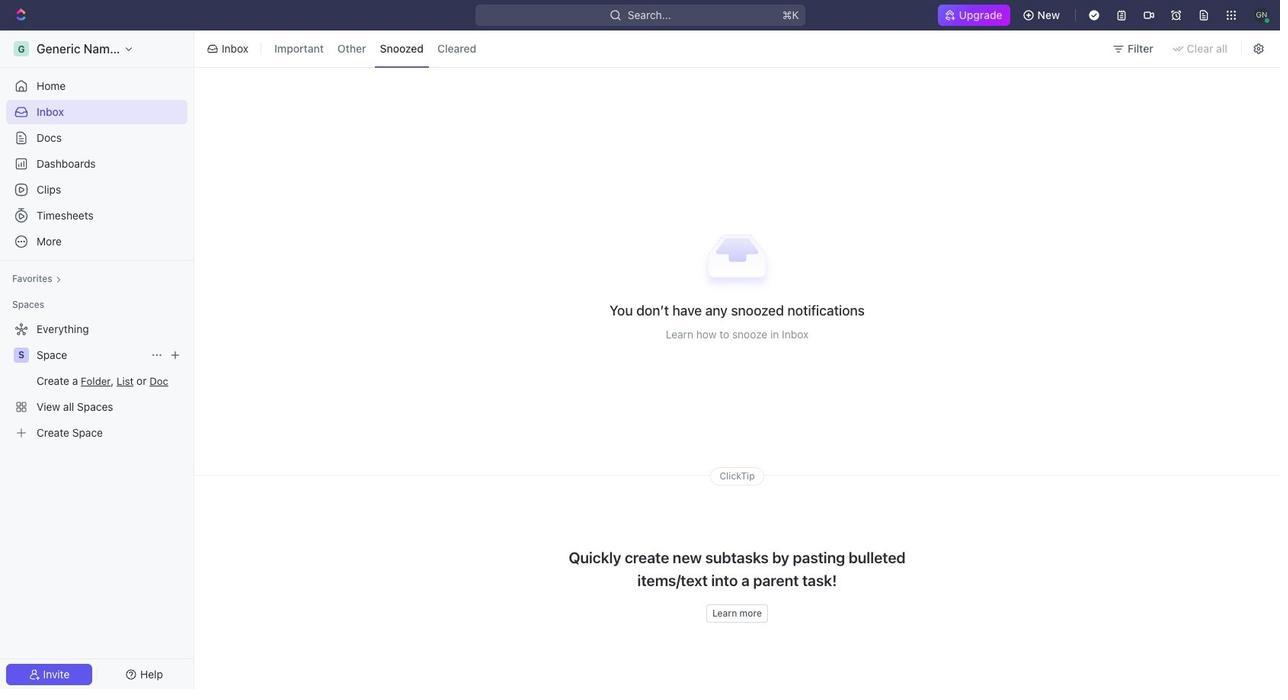 Task type: locate. For each thing, give the bounding box(es) containing it.
space, , element
[[14, 348, 29, 363]]

sidebar navigation
[[0, 30, 197, 689]]

tree
[[6, 317, 188, 445]]

tree inside sidebar navigation
[[6, 317, 188, 445]]

tab list
[[266, 27, 485, 70]]



Task type: vqa. For each thing, say whether or not it's contained in the screenshot.
rightmost deal
no



Task type: describe. For each thing, give the bounding box(es) containing it.
generic name's workspace, , element
[[14, 41, 29, 56]]



